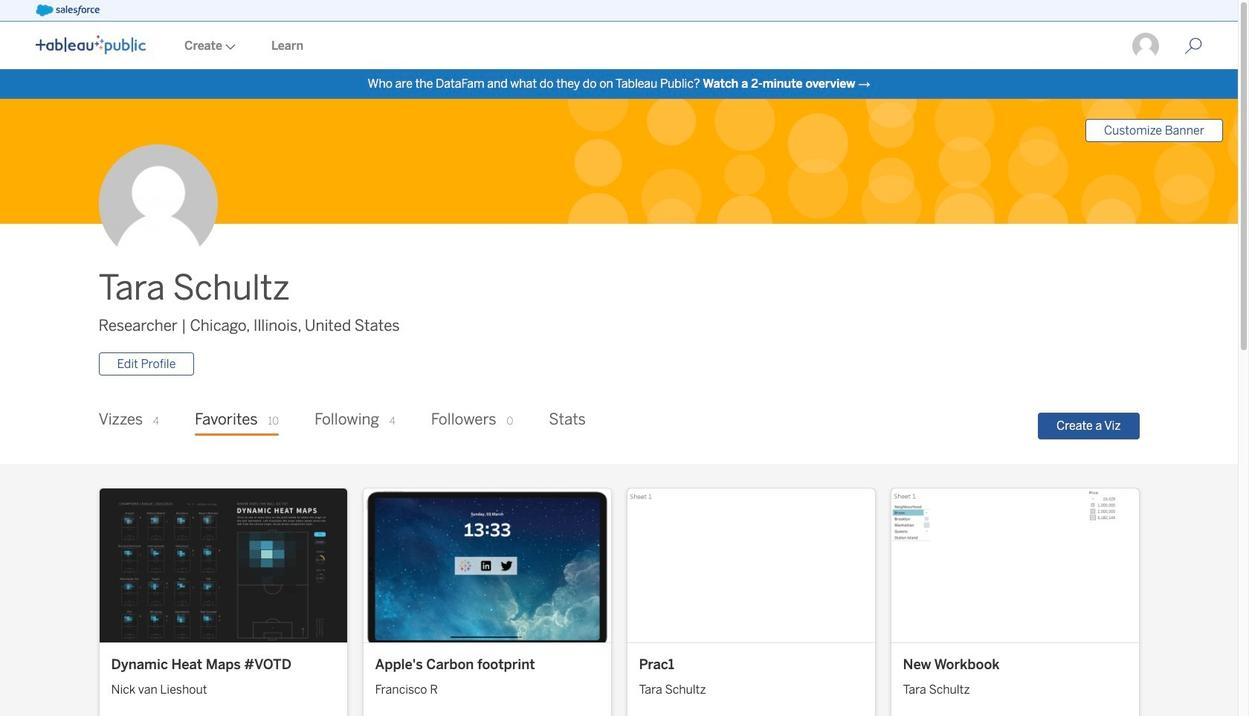 Task type: locate. For each thing, give the bounding box(es) containing it.
2 workbook thumbnail image from the left
[[363, 489, 611, 642]]

workbook thumbnail image
[[99, 489, 347, 642], [363, 489, 611, 642], [627, 489, 875, 642], [891, 489, 1139, 642]]

4 workbook thumbnail image from the left
[[891, 489, 1139, 642]]

create image
[[222, 44, 236, 50]]

3 workbook thumbnail image from the left
[[627, 489, 875, 642]]

salesforce logo image
[[36, 4, 100, 16]]

1 workbook thumbnail image from the left
[[99, 489, 347, 642]]

tara.schultz image
[[1131, 31, 1161, 61]]



Task type: vqa. For each thing, say whether or not it's contained in the screenshot.
List options menu
no



Task type: describe. For each thing, give the bounding box(es) containing it.
go to search image
[[1167, 37, 1220, 55]]

avatar image
[[99, 145, 218, 264]]

logo image
[[36, 35, 146, 54]]



